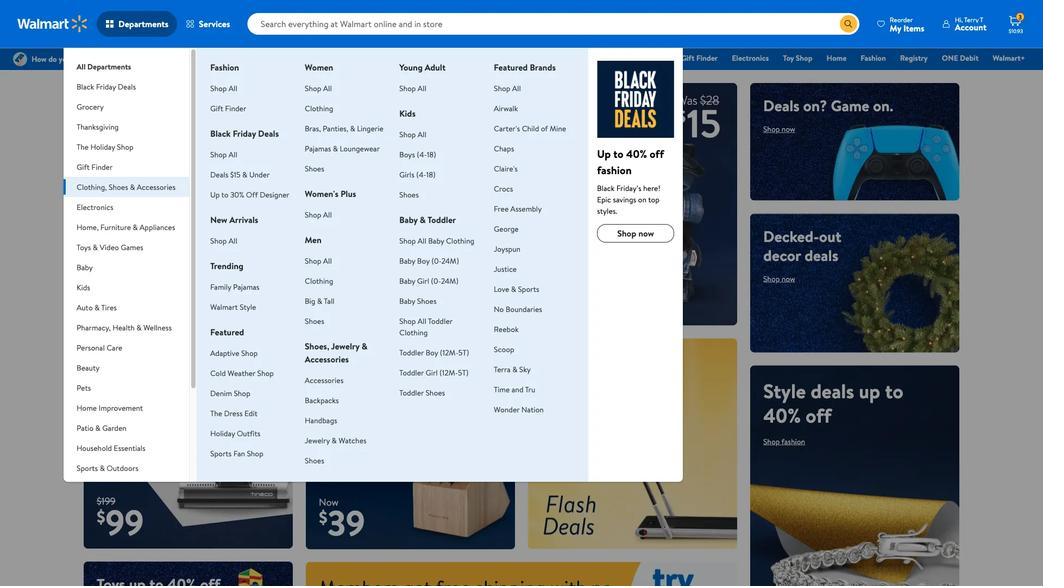 Task type: describe. For each thing, give the bounding box(es) containing it.
baby for &
[[399, 214, 418, 226]]

shop now link for up to 40% off sports gear
[[541, 399, 573, 409]]

shop now link for home deals up to 30% off
[[97, 330, 129, 341]]

fan
[[233, 449, 245, 459]]

personal care
[[77, 343, 122, 353]]

finder for the leftmost gift finder link
[[225, 103, 246, 114]]

now for decked-out decor deals
[[782, 274, 796, 284]]

trending
[[210, 260, 244, 272]]

toddler shoes
[[399, 388, 445, 398]]

gift finder for 'gift finder' dropdown button
[[77, 162, 113, 172]]

baby girl (0-24m)
[[399, 276, 459, 286]]

free
[[494, 204, 509, 214]]

all for kids's shop all link
[[418, 129, 426, 140]]

patio & garden
[[77, 423, 127, 434]]

shoes down baby girl (0-24m) link
[[417, 296, 437, 306]]

the holiday shop link
[[605, 52, 672, 64]]

clothing link for men
[[305, 276, 333, 286]]

(12m- for girl
[[440, 368, 458, 378]]

black inside "dropdown button"
[[77, 81, 94, 92]]

clothing up big & tall
[[305, 276, 333, 286]]

& left outdoors
[[100, 463, 105, 474]]

styles.
[[597, 206, 617, 216]]

shop all for men
[[305, 256, 332, 266]]

justice link
[[494, 264, 517, 274]]

accessories for jewelry
[[305, 354, 349, 366]]

baby shoes
[[399, 296, 437, 306]]

$ for 99
[[97, 505, 105, 529]]

shop all down new
[[210, 236, 237, 246]]

shop all link down "women's"
[[305, 209, 332, 220]]

items
[[904, 22, 925, 34]]

now for high tech gifts, huge savings
[[115, 143, 129, 154]]

home for home improvement
[[77, 403, 97, 414]]

loungewear
[[340, 143, 380, 154]]

& right "patio"
[[95, 423, 100, 434]]

high
[[97, 95, 129, 116]]

now for home deals are served
[[337, 380, 351, 390]]

accessories for shoes
[[137, 182, 176, 192]]

shoes, jewelry & accessories
[[305, 341, 368, 366]]

& up "shop all baby clothing"
[[420, 214, 426, 226]]

auto & tires
[[77, 302, 117, 313]]

baby for shoes
[[399, 296, 415, 306]]

finder for 'gift finder' dropdown button
[[91, 162, 113, 172]]

toddler girl (12m-5t)
[[399, 368, 469, 378]]

mine
[[550, 123, 566, 134]]

0 vertical spatial gift finder link
[[676, 52, 723, 64]]

tech
[[133, 95, 162, 116]]

shop all link for featured brands
[[494, 83, 521, 93]]

shop now for up to 40% off sports gear
[[541, 399, 573, 409]]

electronics for the electronics link
[[732, 53, 769, 63]]

electronics link
[[727, 52, 774, 64]]

deals left on?
[[764, 95, 800, 116]]

baby girl (0-24m) link
[[399, 276, 459, 286]]

toddler boy (12m-5t)
[[399, 348, 469, 358]]

grocery for grocery
[[77, 101, 104, 112]]

all for shop all link associated with men
[[323, 256, 332, 266]]

bras, panties, & lingerie
[[305, 123, 384, 134]]

& right panties,
[[350, 123, 355, 134]]

shop all toddler clothing
[[399, 316, 453, 338]]

shop all link for fashion
[[210, 83, 237, 93]]

off inside up to 40% off fashion black friday's here! epic savings on top styles.
[[650, 146, 664, 161]]

2 vertical spatial friday
[[233, 128, 256, 140]]

shop now link for home deals are served
[[319, 380, 351, 390]]

black friday deals for black friday deals link
[[396, 53, 456, 63]]

boy for baby
[[417, 256, 430, 266]]

auto & tires button
[[64, 298, 189, 318]]

crocs link
[[494, 183, 513, 194]]

top
[[648, 194, 660, 205]]

essentials inside dropdown button
[[114, 443, 146, 454]]

patio
[[77, 423, 94, 434]]

now for home deals up to 30% off
[[115, 330, 129, 341]]

pajamas & loungewear link
[[305, 143, 380, 154]]

adaptive shop
[[210, 348, 258, 359]]

99
[[105, 498, 144, 547]]

24m) for baby girl (0-24m)
[[441, 276, 459, 286]]

black friday deals button
[[64, 77, 189, 97]]

the holiday shop for the holiday shop dropdown button
[[77, 142, 134, 152]]

time
[[494, 384, 510, 395]]

no boundaries link
[[494, 304, 542, 315]]

girl for (12m-
[[426, 368, 438, 378]]

& inside "link"
[[499, 53, 504, 63]]

child
[[522, 123, 539, 134]]

24m) for baby boy (0-24m)
[[441, 256, 459, 266]]

shop now for high tech gifts, huge savings
[[97, 143, 129, 154]]

1 vertical spatial jewelry
[[305, 436, 330, 446]]

baby shoes link
[[399, 296, 437, 306]]

shop all link down young
[[399, 83, 426, 93]]

& right $15
[[242, 169, 247, 180]]

$ for 39
[[319, 506, 328, 530]]

clothing inside shop all toddler clothing
[[399, 327, 428, 338]]

& left tall
[[317, 296, 322, 306]]

seasonal
[[77, 483, 105, 494]]

justice
[[494, 264, 517, 274]]

personal care button
[[64, 338, 189, 358]]

shoes down the jewelry & watches link
[[305, 456, 324, 466]]

40% inside style deals up to 40% off
[[764, 402, 801, 429]]

shop all link for women
[[305, 83, 332, 93]]

one
[[942, 53, 958, 63]]

walmart+
[[993, 53, 1025, 63]]

shop all down "women's"
[[305, 209, 332, 220]]

toddler boy (12m-5t) link
[[399, 348, 469, 358]]

boys
[[399, 149, 415, 160]]

& right toys on the top
[[93, 242, 98, 253]]

backpacks
[[305, 395, 339, 406]]

registry
[[900, 53, 928, 63]]

baby inside dropdown button
[[77, 262, 93, 273]]

new
[[210, 214, 227, 226]]

clothing, shoes & accessories button
[[64, 177, 189, 197]]

1 horizontal spatial holiday
[[210, 428, 235, 439]]

holiday outfits
[[210, 428, 261, 439]]

home link
[[822, 52, 852, 64]]

gear
[[586, 370, 616, 391]]

sports fan shop link
[[210, 449, 263, 459]]

shoes down big
[[305, 316, 324, 327]]

toddler girl (12m-5t) link
[[399, 368, 469, 378]]

shop now link for save big!
[[319, 295, 369, 313]]

gifts,
[[166, 95, 201, 116]]

carter's
[[494, 123, 520, 134]]

shop now link for high tech gifts, huge savings
[[97, 143, 129, 154]]

shop fashion link
[[764, 437, 805, 447]]

0 horizontal spatial style
[[240, 302, 256, 312]]

pharmacy, health & wellness
[[77, 323, 172, 333]]

family pajamas link
[[210, 282, 259, 292]]

style inside style deals up to 40% off
[[764, 378, 806, 405]]

grocery button
[[64, 97, 189, 117]]

up for home deals up to 30% off
[[97, 271, 118, 299]]

1 horizontal spatial black friday deals
[[210, 128, 279, 140]]

crocs
[[494, 183, 513, 194]]

featured for featured brands
[[494, 61, 528, 73]]

appliances
[[140, 222, 175, 233]]

was dollar $199, now dollar 99 group
[[84, 495, 144, 549]]

shop all for women
[[305, 83, 332, 93]]

airwalk
[[494, 103, 518, 114]]

toddler for shoes
[[399, 388, 424, 398]]

shoes down toddler girl (12m-5t)
[[426, 388, 445, 398]]

toy
[[783, 53, 794, 63]]

shop now for home deals up to 30% off
[[97, 330, 129, 341]]

& inside the shoes, jewelry & accessories
[[362, 341, 368, 353]]

& left watches
[[332, 436, 337, 446]]

0 horizontal spatial gift finder link
[[210, 103, 246, 114]]

2 horizontal spatial sports
[[518, 284, 539, 295]]

carter's child of mine link
[[494, 123, 566, 134]]

18) for girls (4-18)
[[426, 169, 436, 180]]

clothing up bras,
[[305, 103, 333, 114]]

chaps
[[494, 143, 514, 154]]

reebok
[[494, 324, 519, 335]]

shop all link down new
[[210, 236, 237, 246]]

george link
[[494, 224, 519, 234]]

deals inside decked-out decor deals
[[805, 245, 839, 266]]

big & tall
[[305, 296, 335, 306]]

shoes link down big
[[305, 316, 324, 327]]

black down huge
[[210, 128, 231, 140]]

0 vertical spatial pajamas
[[305, 143, 331, 154]]

the inside the holiday shop dropdown button
[[77, 142, 89, 152]]

girl for (0-
[[417, 276, 429, 286]]

5t) for toddler boy (12m-5t)
[[459, 348, 469, 358]]

on.
[[873, 95, 894, 116]]

new arrivals
[[210, 214, 258, 226]]

1 vertical spatial departments
[[87, 61, 131, 72]]

shoes link down the jewelry & watches link
[[305, 456, 324, 466]]

shop fashion
[[764, 437, 805, 447]]

shoes link down girls
[[399, 189, 419, 200]]

thanksgiving for thanksgiving link
[[552, 53, 596, 63]]

jewelry & watches link
[[305, 436, 367, 446]]

all up black friday deals "dropdown button"
[[77, 61, 86, 72]]

off inside up to 40% off sports gear
[[615, 351, 635, 372]]

style deals up to 40% off
[[764, 378, 904, 429]]

baby for boy
[[399, 256, 415, 266]]

all for shop all link below young
[[418, 83, 426, 93]]

one debit
[[942, 53, 979, 63]]

2 vertical spatial accessories
[[305, 375, 344, 386]]

1 horizontal spatial 30%
[[230, 189, 244, 200]]

now
[[319, 496, 339, 509]]

women's
[[305, 188, 339, 200]]

all for shop all link below new
[[229, 236, 237, 246]]

& right furniture
[[133, 222, 138, 233]]

girls
[[399, 169, 415, 180]]

up to 30% off designer
[[210, 189, 289, 200]]

all for shop all link related to featured brands
[[512, 83, 521, 93]]

shop all for featured brands
[[494, 83, 521, 93]]

shop all for fashion
[[210, 83, 237, 93]]

shoes inside "dropdown button"
[[109, 182, 128, 192]]

deals up under
[[258, 128, 279, 140]]

shop all baby clothing link
[[399, 236, 475, 246]]

denim
[[210, 388, 232, 399]]

40% for fashion
[[626, 146, 647, 161]]

panties,
[[323, 123, 348, 134]]

40% for sports
[[582, 351, 611, 372]]

shop now for deals on? game on.
[[764, 124, 796, 134]]

the dress edit link
[[210, 408, 258, 419]]

friday for black friday deals "dropdown button"
[[96, 81, 116, 92]]

up for style deals up to 40% off
[[859, 378, 881, 405]]

girls (4-18)
[[399, 169, 436, 180]]

the for grocery & essentials
[[610, 53, 622, 63]]

black friday deals for black friday deals "dropdown button"
[[77, 81, 136, 92]]

sports & outdoors button
[[64, 459, 189, 479]]

home deals are served
[[319, 351, 468, 372]]

shoes down girls
[[399, 189, 419, 200]]

to for up to 30% off designer
[[221, 189, 229, 200]]

deals for home deals are served
[[363, 351, 396, 372]]

off
[[246, 189, 258, 200]]

here!
[[643, 183, 661, 193]]

furniture
[[100, 222, 131, 233]]

game
[[831, 95, 870, 116]]

household
[[77, 443, 112, 454]]



Task type: vqa. For each thing, say whether or not it's contained in the screenshot.


Task type: locate. For each thing, give the bounding box(es) containing it.
off
[[650, 146, 664, 161], [97, 296, 123, 323], [615, 351, 635, 372], [806, 402, 832, 429]]

all up tall
[[323, 256, 332, 266]]

clothing link up big & tall
[[305, 276, 333, 286]]

registry link
[[895, 52, 933, 64]]

shop now for save big!
[[328, 299, 360, 309]]

pharmacy, health & wellness button
[[64, 318, 189, 338]]

to for up to 40% off sports gear
[[564, 351, 578, 372]]

& right shoes,
[[362, 341, 368, 353]]

0 horizontal spatial holiday
[[90, 142, 115, 152]]

0 vertical spatial holiday
[[624, 53, 649, 63]]

george
[[494, 224, 519, 234]]

gift for 'gift finder' dropdown button
[[77, 162, 90, 172]]

0 vertical spatial kids
[[399, 108, 416, 120]]

2 vertical spatial the
[[210, 408, 222, 419]]

shop all up $15
[[210, 149, 237, 160]]

30% inside home deals up to 30% off
[[146, 271, 182, 299]]

now for deals on? game on.
[[782, 124, 796, 134]]

up for up to 30% off designer
[[210, 189, 220, 200]]

the holiday shop button
[[64, 137, 189, 157]]

finder inside dropdown button
[[91, 162, 113, 172]]

now for save big!
[[346, 299, 360, 309]]

5t) for toddler girl (12m-5t)
[[458, 368, 469, 378]]

0 horizontal spatial kids
[[77, 282, 90, 293]]

& inside "dropdown button"
[[130, 182, 135, 192]]

sports fan shop
[[210, 449, 263, 459]]

accessories inside clothing, shoes & accessories "dropdown button"
[[137, 182, 176, 192]]

departments inside dropdown button
[[118, 18, 169, 30]]

30% up wellness
[[146, 271, 182, 299]]

pajamas & loungewear
[[305, 143, 380, 154]]

& left sky
[[513, 364, 518, 375]]

2 horizontal spatial black friday deals
[[396, 53, 456, 63]]

to
[[614, 146, 624, 161], [221, 189, 229, 200], [123, 271, 141, 299], [564, 351, 578, 372], [885, 378, 904, 405]]

electronics for electronics dropdown button
[[77, 202, 113, 212]]

my
[[890, 22, 902, 34]]

lingerie
[[357, 123, 384, 134]]

bras, panties, & lingerie link
[[305, 123, 384, 134]]

claire's
[[494, 163, 518, 174]]

up inside style deals up to 40% off
[[859, 378, 881, 405]]

18) right boys
[[427, 149, 436, 160]]

home inside 'dropdown button'
[[77, 403, 97, 414]]

gift finder for the top gift finder link
[[681, 53, 718, 63]]

holiday inside dropdown button
[[90, 142, 115, 152]]

all for fashion's shop all link
[[229, 83, 237, 93]]

1 vertical spatial gift finder
[[210, 103, 246, 114]]

grocery right adult
[[470, 53, 497, 63]]

deals up grocery dropdown button
[[118, 81, 136, 92]]

shop now for home deals are served
[[319, 380, 351, 390]]

1 vertical spatial 24m)
[[441, 276, 459, 286]]

featured brands
[[494, 61, 556, 73]]

Walmart Site-Wide search field
[[248, 13, 860, 35]]

30% left off
[[230, 189, 244, 200]]

black left adult
[[396, 53, 414, 63]]

walmart image
[[17, 15, 88, 33]]

savings inside high tech gifts, huge savings
[[97, 114, 145, 135]]

sports inside dropdown button
[[77, 463, 98, 474]]

1 horizontal spatial essentials
[[506, 53, 538, 63]]

gift finder for the leftmost gift finder link
[[210, 103, 246, 114]]

gift finder right gifts,
[[210, 103, 246, 114]]

& left party
[[129, 483, 134, 494]]

1 horizontal spatial grocery
[[470, 53, 497, 63]]

1 horizontal spatial up
[[859, 378, 881, 405]]

electronics down the clothing,
[[77, 202, 113, 212]]

fashion up huge
[[210, 61, 239, 73]]

home deals up to 30% off
[[97, 247, 196, 323]]

0 horizontal spatial savings
[[97, 114, 145, 135]]

2 horizontal spatial finder
[[697, 53, 718, 63]]

shop all down young
[[399, 83, 426, 93]]

1 (12m- from the top
[[440, 348, 459, 358]]

&
[[499, 53, 504, 63], [350, 123, 355, 134], [333, 143, 338, 154], [242, 169, 247, 180], [130, 182, 135, 192], [420, 214, 426, 226], [133, 222, 138, 233], [93, 242, 98, 253], [511, 284, 516, 295], [317, 296, 322, 306], [95, 302, 100, 313], [137, 323, 142, 333], [362, 341, 368, 353], [513, 364, 518, 375], [95, 423, 100, 434], [332, 436, 337, 446], [100, 463, 105, 474], [129, 483, 134, 494]]

gift
[[681, 53, 695, 63], [210, 103, 223, 114], [77, 162, 90, 172]]

clothing up toddler boy (12m-5t)
[[399, 327, 428, 338]]

0 horizontal spatial 30%
[[146, 271, 182, 299]]

fashion inside up to 40% off fashion black friday's here! epic savings on top styles.
[[597, 162, 632, 178]]

holiday for the holiday shop link
[[624, 53, 649, 63]]

0 vertical spatial 18)
[[427, 149, 436, 160]]

18) for boys (4-18)
[[427, 149, 436, 160]]

(4- right girls
[[416, 169, 426, 180]]

all down women's plus
[[323, 209, 332, 220]]

home improvement
[[77, 403, 143, 414]]

walmart style
[[210, 302, 256, 312]]

accessories inside the shoes, jewelry & accessories
[[305, 354, 349, 366]]

jewelry right shoes,
[[331, 341, 360, 353]]

clothing link up bras,
[[305, 103, 333, 114]]

up inside up to 40% off sports gear
[[541, 351, 560, 372]]

dress
[[224, 408, 243, 419]]

1 vertical spatial 30%
[[146, 271, 182, 299]]

black inside up to 40% off fashion black friday's here! epic savings on top styles.
[[597, 183, 615, 193]]

plus
[[341, 188, 356, 200]]

1 vertical spatial style
[[764, 378, 806, 405]]

0 vertical spatial 5t)
[[459, 348, 469, 358]]

0 horizontal spatial friday
[[96, 81, 116, 92]]

1 vertical spatial boy
[[426, 348, 438, 358]]

sports for sports fan shop
[[210, 449, 232, 459]]

0 horizontal spatial fashion
[[597, 162, 632, 178]]

auto
[[77, 302, 93, 313]]

up
[[97, 271, 118, 299], [859, 378, 881, 405]]

shop all link down men
[[305, 256, 332, 266]]

baby boy (0-24m)
[[399, 256, 459, 266]]

1 vertical spatial the holiday shop
[[77, 142, 134, 152]]

backpacks link
[[305, 395, 339, 406]]

& inside dropdown button
[[95, 302, 100, 313]]

1 horizontal spatial thanksgiving
[[552, 53, 596, 63]]

home for home
[[827, 53, 847, 63]]

pajamas up walmart style link
[[233, 282, 259, 292]]

pajamas down bras,
[[305, 143, 331, 154]]

shop all link for black friday deals
[[210, 149, 237, 160]]

$ inside $199 $ 99
[[97, 505, 105, 529]]

0 vertical spatial accessories
[[137, 182, 176, 192]]

up for up to 40% off sports gear
[[541, 351, 560, 372]]

up inside home deals up to 30% off
[[97, 271, 118, 299]]

the inside the holiday shop link
[[610, 53, 622, 63]]

0 vertical spatial boy
[[417, 256, 430, 266]]

baby boy (0-24m) link
[[399, 256, 459, 266]]

clothing, shoes & accessories image
[[597, 61, 674, 138]]

deals inside black friday deals link
[[438, 53, 456, 63]]

gift for the leftmost gift finder link
[[210, 103, 223, 114]]

deals for home deals up to 30% off
[[153, 247, 196, 274]]

gift right the holiday shop link
[[681, 53, 695, 63]]

electronics inside dropdown button
[[77, 202, 113, 212]]

up up epic in the right top of the page
[[597, 146, 611, 161]]

1 vertical spatial 18)
[[426, 169, 436, 180]]

finder up the clothing,
[[91, 162, 113, 172]]

grocery inside dropdown button
[[77, 101, 104, 112]]

now down on
[[639, 228, 654, 240]]

shop inside shop all toddler clothing
[[399, 316, 416, 327]]

(0- down "shop all baby clothing"
[[432, 256, 441, 266]]

of
[[541, 123, 548, 134]]

all for shop all toddler clothing link
[[418, 316, 426, 327]]

40% inside up to 40% off sports gear
[[582, 351, 611, 372]]

boy for toddler
[[426, 348, 438, 358]]

shop all up 'airwalk' link
[[494, 83, 521, 93]]

(4- for girls
[[416, 169, 426, 180]]

1 vertical spatial the
[[77, 142, 89, 152]]

now down decor
[[782, 274, 796, 284]]

deals inside style deals up to 40% off
[[811, 378, 854, 405]]

2 vertical spatial gift finder
[[77, 162, 113, 172]]

1 horizontal spatial finder
[[225, 103, 246, 114]]

departments up the all departments link
[[118, 18, 169, 30]]

Search search field
[[248, 13, 860, 35]]

big & tall link
[[305, 296, 335, 306]]

patio & garden button
[[64, 418, 189, 439]]

2 vertical spatial sports
[[77, 463, 98, 474]]

2 vertical spatial finder
[[91, 162, 113, 172]]

1 vertical spatial gift
[[210, 103, 223, 114]]

one debit link
[[937, 52, 984, 64]]

scoop link
[[494, 344, 514, 355]]

2 horizontal spatial the
[[610, 53, 622, 63]]

all for women's shop all link
[[323, 83, 332, 93]]

boy up toddler girl (12m-5t)
[[426, 348, 438, 358]]

shop all down women
[[305, 83, 332, 93]]

now for up to 40% off sports gear
[[560, 399, 573, 409]]

1 vertical spatial savings
[[613, 194, 636, 205]]

joyspun link
[[494, 244, 521, 254]]

health
[[113, 323, 135, 333]]

electronics button
[[64, 197, 189, 217]]

deals inside black friday deals "dropdown button"
[[118, 81, 136, 92]]

gift up the clothing,
[[77, 162, 90, 172]]

kids up boys
[[399, 108, 416, 120]]

savings inside up to 40% off fashion black friday's here! epic savings on top styles.
[[613, 194, 636, 205]]

1 horizontal spatial sports
[[210, 449, 232, 459]]

are
[[400, 351, 421, 372]]

terra
[[494, 364, 511, 375]]

gift finder inside dropdown button
[[77, 162, 113, 172]]

gift finder button
[[64, 157, 189, 177]]

baby down baby girl (0-24m) link
[[399, 296, 415, 306]]

40% inside up to 40% off fashion black friday's here! epic savings on top styles.
[[626, 146, 647, 161]]

kids inside dropdown button
[[77, 282, 90, 293]]

boy
[[417, 256, 430, 266], [426, 348, 438, 358]]

2 vertical spatial black friday deals
[[210, 128, 279, 140]]

services button
[[177, 11, 239, 37]]

0 horizontal spatial electronics
[[77, 202, 113, 212]]

1 horizontal spatial fashion
[[782, 437, 805, 447]]

thanksgiving for the thanksgiving dropdown button
[[77, 121, 119, 132]]

2 vertical spatial 40%
[[764, 402, 801, 429]]

1 horizontal spatial friday
[[233, 128, 256, 140]]

0 horizontal spatial pajamas
[[233, 282, 259, 292]]

1 horizontal spatial the holiday shop
[[610, 53, 667, 63]]

to inside style deals up to 40% off
[[885, 378, 904, 405]]

24m) down 'baby boy (0-24m)' link at top
[[441, 276, 459, 286]]

black friday deals inside "dropdown button"
[[77, 81, 136, 92]]

(4- for boys
[[417, 149, 427, 160]]

0 horizontal spatial fashion
[[210, 61, 239, 73]]

1 horizontal spatial gift
[[210, 103, 223, 114]]

(12m- down toddler boy (12m-5t) link
[[440, 368, 458, 378]]

0 horizontal spatial jewelry
[[305, 436, 330, 446]]

0 vertical spatial (12m-
[[440, 348, 459, 358]]

(12m- for boy
[[440, 348, 459, 358]]

shop all link for kids
[[399, 129, 426, 140]]

1 vertical spatial black friday deals
[[77, 81, 136, 92]]

toy shop link
[[778, 52, 818, 64]]

shoes link up "women's"
[[305, 163, 324, 174]]

1 vertical spatial featured
[[210, 327, 244, 339]]

grocery for grocery & essentials
[[470, 53, 497, 63]]

gift finder left the electronics link
[[681, 53, 718, 63]]

shop now link
[[764, 124, 796, 134], [97, 143, 129, 154], [597, 224, 674, 243], [764, 274, 796, 284], [319, 295, 369, 313], [97, 330, 129, 341], [319, 380, 351, 390], [541, 399, 573, 409]]

2 vertical spatial up
[[541, 351, 560, 372]]

off inside home deals up to 30% off
[[97, 296, 123, 323]]

home,
[[77, 222, 99, 233]]

1 vertical spatial up
[[210, 189, 220, 200]]

(0-
[[432, 256, 441, 266], [431, 276, 441, 286]]

black down "all departments"
[[77, 81, 94, 92]]

no
[[494, 304, 504, 315]]

grocery inside "link"
[[470, 53, 497, 63]]

shop all for kids
[[399, 129, 426, 140]]

1 horizontal spatial 40%
[[626, 146, 647, 161]]

under
[[249, 169, 270, 180]]

all for shop all link related to black friday deals
[[229, 149, 237, 160]]

0 horizontal spatial finder
[[91, 162, 113, 172]]

the holiday shop for the holiday shop link
[[610, 53, 667, 63]]

0 vertical spatial gift
[[681, 53, 695, 63]]

0 vertical spatial girl
[[417, 276, 429, 286]]

1 vertical spatial accessories
[[305, 354, 349, 366]]

home inside home deals up to 30% off
[[97, 247, 148, 274]]

0 horizontal spatial $
[[97, 505, 105, 529]]

deals $15 & under link
[[210, 169, 270, 180]]

0 vertical spatial 24m)
[[441, 256, 459, 266]]

thanksgiving down high
[[77, 121, 119, 132]]

carter's child of mine
[[494, 123, 566, 134]]

all up boys (4-18) link
[[418, 129, 426, 140]]

0 vertical spatial 40%
[[626, 146, 647, 161]]

deals left $15
[[210, 169, 228, 180]]

finder right gifts,
[[225, 103, 246, 114]]

edit
[[245, 408, 258, 419]]

0 vertical spatial the
[[610, 53, 622, 63]]

beauty button
[[64, 358, 189, 378]]

huge
[[204, 95, 237, 116]]

deals for style deals up to 40% off
[[811, 378, 854, 405]]

cold
[[210, 368, 226, 379]]

40%
[[626, 146, 647, 161], [582, 351, 611, 372], [764, 402, 801, 429]]

friday for black friday deals link
[[416, 53, 436, 63]]

up for up to 40% off fashion black friday's here! epic savings on top styles.
[[597, 146, 611, 161]]

now right tall
[[346, 299, 360, 309]]

featured
[[494, 61, 528, 73], [210, 327, 244, 339]]

shoes up "women's"
[[305, 163, 324, 174]]

1 vertical spatial up
[[859, 378, 881, 405]]

finder left the electronics link
[[697, 53, 718, 63]]

& right 'love'
[[511, 284, 516, 295]]

accessories
[[137, 182, 176, 192], [305, 354, 349, 366], [305, 375, 344, 386]]

& right health
[[137, 323, 142, 333]]

all down featured brands
[[512, 83, 521, 93]]

finder
[[697, 53, 718, 63], [225, 103, 246, 114], [91, 162, 113, 172]]

holiday
[[624, 53, 649, 63], [90, 142, 115, 152], [210, 428, 235, 439]]

shop all link up huge
[[210, 83, 237, 93]]

0 vertical spatial friday
[[416, 53, 436, 63]]

1 clothing link from the top
[[305, 103, 333, 114]]

toddler up "shop all baby clothing"
[[428, 214, 456, 226]]

clothing link for women
[[305, 103, 333, 114]]

thanksgiving down "walmart site-wide" search box
[[552, 53, 596, 63]]

departments up black friday deals "dropdown button"
[[87, 61, 131, 72]]

sports
[[541, 370, 583, 391]]

jewelry down handbags
[[305, 436, 330, 446]]

no boundaries
[[494, 304, 542, 315]]

all for shop all baby clothing "link"
[[418, 236, 426, 246]]

2 vertical spatial holiday
[[210, 428, 235, 439]]

0 vertical spatial savings
[[97, 114, 145, 135]]

reorder
[[890, 15, 913, 24]]

toddler inside shop all toddler clothing
[[428, 316, 453, 327]]

0 vertical spatial up
[[97, 271, 118, 299]]

gift inside dropdown button
[[77, 162, 90, 172]]

$199 $ 99
[[97, 495, 144, 547]]

clothing up 'baby boy (0-24m)' link at top
[[446, 236, 475, 246]]

essentials inside "link"
[[506, 53, 538, 63]]

1 vertical spatial (0-
[[431, 276, 441, 286]]

(0- for boy
[[432, 256, 441, 266]]

1 vertical spatial 5t)
[[458, 368, 469, 378]]

0 vertical spatial 30%
[[230, 189, 244, 200]]

the holiday shop inside dropdown button
[[77, 142, 134, 152]]

1 horizontal spatial fashion
[[861, 53, 886, 63]]

0 horizontal spatial the holiday shop
[[77, 142, 134, 152]]

baby for girl
[[399, 276, 415, 286]]

5t) down toddler boy (12m-5t) link
[[458, 368, 469, 378]]

sports up seasonal
[[77, 463, 98, 474]]

sports for sports & outdoors
[[77, 463, 98, 474]]

all up 'baby boy (0-24m)' link at top
[[418, 236, 426, 246]]

shop all for black friday deals
[[210, 149, 237, 160]]

shop now link for deals on? game on.
[[764, 124, 796, 134]]

all down baby shoes "link"
[[418, 316, 426, 327]]

1 vertical spatial electronics
[[77, 202, 113, 212]]

kids up auto
[[77, 282, 90, 293]]

to inside home deals up to 30% off
[[123, 271, 141, 299]]

0 vertical spatial featured
[[494, 61, 528, 73]]

shop all link up $15
[[210, 149, 237, 160]]

toddler for boy
[[399, 348, 424, 358]]

pharmacy,
[[77, 323, 111, 333]]

0 vertical spatial electronics
[[732, 53, 769, 63]]

baby down toys on the top
[[77, 262, 93, 273]]

friday inside "dropdown button"
[[96, 81, 116, 92]]

sky
[[519, 364, 531, 375]]

personal
[[77, 343, 105, 353]]

featured for featured
[[210, 327, 244, 339]]

decor
[[107, 483, 127, 494]]

& down panties,
[[333, 143, 338, 154]]

the right thanksgiving link
[[610, 53, 622, 63]]

up right sky
[[541, 351, 560, 372]]

grocery down black friday deals "dropdown button"
[[77, 101, 104, 112]]

1 vertical spatial finder
[[225, 103, 246, 114]]

clothing,
[[77, 182, 107, 192]]

thanksgiving inside dropdown button
[[77, 121, 119, 132]]

0 horizontal spatial sports
[[77, 463, 98, 474]]

love & sports link
[[494, 284, 539, 295]]

0 vertical spatial essentials
[[506, 53, 538, 63]]

denim shop
[[210, 388, 250, 399]]

0 horizontal spatial up
[[210, 189, 220, 200]]

home for home deals are served
[[319, 351, 359, 372]]

shop inside dropdown button
[[117, 142, 134, 152]]

girl down toddler boy (12m-5t) link
[[426, 368, 438, 378]]

1 vertical spatial 40%
[[582, 351, 611, 372]]

deals right young
[[438, 53, 456, 63]]

(0- down 'baby boy (0-24m)' link at top
[[431, 276, 441, 286]]

shop all link down women
[[305, 83, 332, 93]]

free assembly link
[[494, 204, 542, 214]]

out
[[819, 226, 842, 247]]

2 clothing link from the top
[[305, 276, 333, 286]]

deals on? game on.
[[764, 95, 894, 116]]

accessories down 'gift finder' dropdown button
[[137, 182, 176, 192]]

gift for the top gift finder link
[[681, 53, 695, 63]]

1 horizontal spatial kids
[[399, 108, 416, 120]]

all
[[77, 61, 86, 72], [229, 83, 237, 93], [323, 83, 332, 93], [418, 83, 426, 93], [512, 83, 521, 93], [418, 129, 426, 140], [229, 149, 237, 160], [323, 209, 332, 220], [229, 236, 237, 246], [418, 236, 426, 246], [323, 256, 332, 266], [418, 316, 426, 327]]

sports left fan
[[210, 449, 232, 459]]

(0- for girl
[[431, 276, 441, 286]]

finder for the top gift finder link
[[697, 53, 718, 63]]

0 vertical spatial grocery
[[470, 53, 497, 63]]

now up 'gift finder' dropdown button
[[115, 143, 129, 154]]

all up $15
[[229, 149, 237, 160]]

1 vertical spatial girl
[[426, 368, 438, 378]]

0 vertical spatial sports
[[518, 284, 539, 295]]

1 vertical spatial pajamas
[[233, 282, 259, 292]]

(12m- up toddler girl (12m-5t)
[[440, 348, 459, 358]]

all for shop all link underneath "women's"
[[323, 209, 332, 220]]

holiday for the holiday shop dropdown button
[[90, 142, 115, 152]]

savings up the holiday shop dropdown button
[[97, 114, 145, 135]]

bras,
[[305, 123, 321, 134]]

shop all down men
[[305, 256, 332, 266]]

up inside up to 40% off fashion black friday's here! epic savings on top styles.
[[597, 146, 611, 161]]

sports
[[518, 284, 539, 295], [210, 449, 232, 459], [77, 463, 98, 474]]

1 vertical spatial grocery
[[77, 101, 104, 112]]

to inside up to 40% off sports gear
[[564, 351, 578, 372]]

on
[[638, 194, 647, 205]]

0 horizontal spatial grocery
[[77, 101, 104, 112]]

$ inside now $ 39
[[319, 506, 328, 530]]

0 vertical spatial (0-
[[432, 256, 441, 266]]

family
[[210, 282, 231, 292]]

terra & sky
[[494, 364, 531, 375]]

all inside shop all toddler clothing
[[418, 316, 426, 327]]

jewelry inside the shoes, jewelry & accessories
[[331, 341, 360, 353]]

search icon image
[[844, 20, 853, 28]]

baby up 'baby boy (0-24m)' link at top
[[428, 236, 444, 246]]

shop all link for men
[[305, 256, 332, 266]]

deals inside home deals up to 30% off
[[153, 247, 196, 274]]

1 vertical spatial (12m-
[[440, 368, 458, 378]]

to for up to 40% off fashion black friday's here! epic savings on top styles.
[[614, 146, 624, 161]]

2 (12m- from the top
[[440, 368, 458, 378]]

toddler for girl
[[399, 368, 424, 378]]

2 horizontal spatial 40%
[[764, 402, 801, 429]]

terra & sky link
[[494, 364, 531, 375]]

2 horizontal spatial gift finder
[[681, 53, 718, 63]]

up to 40% off sports gear
[[541, 351, 635, 391]]

now up backpacks link
[[337, 380, 351, 390]]

1 vertical spatial fashion
[[782, 437, 805, 447]]

0 vertical spatial up
[[597, 146, 611, 161]]

all down new arrivals
[[229, 236, 237, 246]]

now dollar 39 null group
[[306, 496, 365, 550]]

wellness
[[143, 323, 172, 333]]

pajamas
[[305, 143, 331, 154], [233, 282, 259, 292]]

off inside style deals up to 40% off
[[806, 402, 832, 429]]

grocery & essentials link
[[465, 52, 543, 64]]

1 horizontal spatial gift finder link
[[676, 52, 723, 64]]

high tech gifts, huge savings
[[97, 95, 237, 135]]

& inside the seasonal decor & party supplies
[[129, 483, 134, 494]]

0 horizontal spatial essentials
[[114, 443, 146, 454]]

1 horizontal spatial savings
[[613, 194, 636, 205]]

to inside up to 40% off fashion black friday's here! epic savings on top styles.
[[614, 146, 624, 161]]

2 horizontal spatial holiday
[[624, 53, 649, 63]]

the for cold weather shop
[[210, 408, 222, 419]]

shop now link for decked-out decor deals
[[764, 274, 796, 284]]



